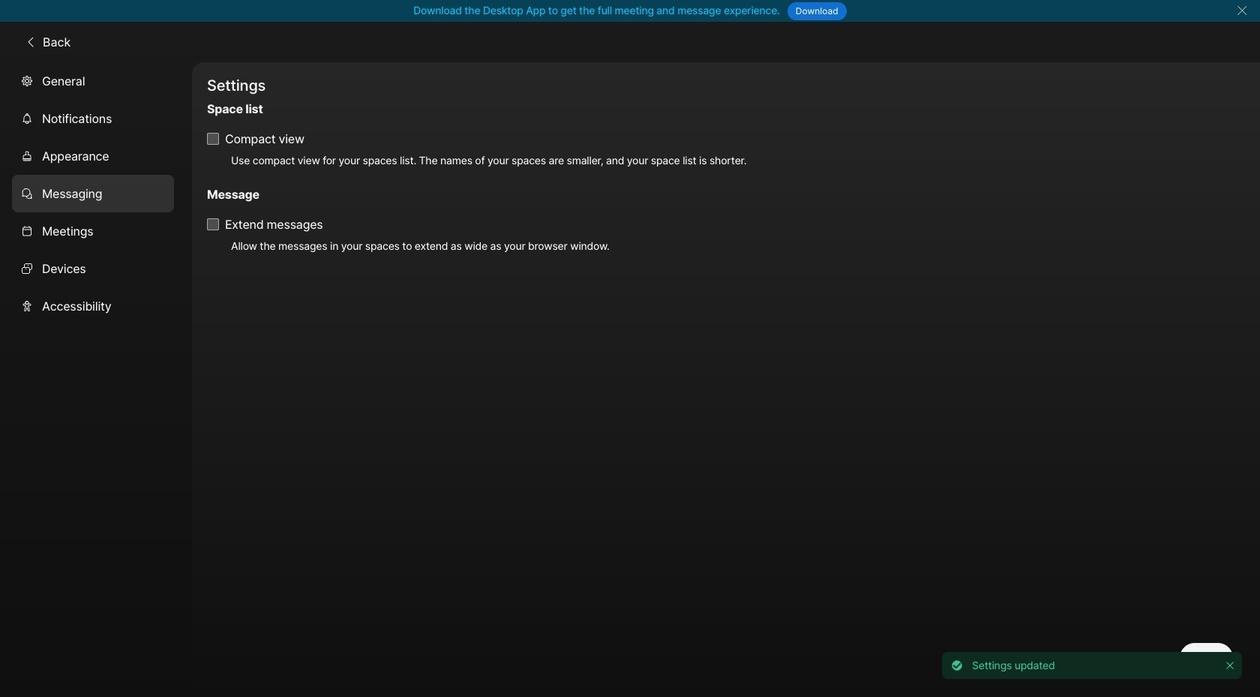 Task type: describe. For each thing, give the bounding box(es) containing it.
meetings tab
[[12, 212, 174, 250]]

settings navigation
[[0, 62, 192, 697]]

general tab
[[12, 62, 174, 100]]



Task type: vqa. For each thing, say whether or not it's contained in the screenshot.
Settings navigation
yes



Task type: locate. For each thing, give the bounding box(es) containing it.
cancel_16 image
[[1237, 5, 1249, 17]]

appearance tab
[[12, 137, 174, 175]]

devices tab
[[12, 250, 174, 287]]

notifications tab
[[12, 100, 174, 137]]

accessibility tab
[[12, 287, 174, 325]]

alert
[[937, 646, 1249, 685]]

messaging tab
[[12, 175, 174, 212]]



